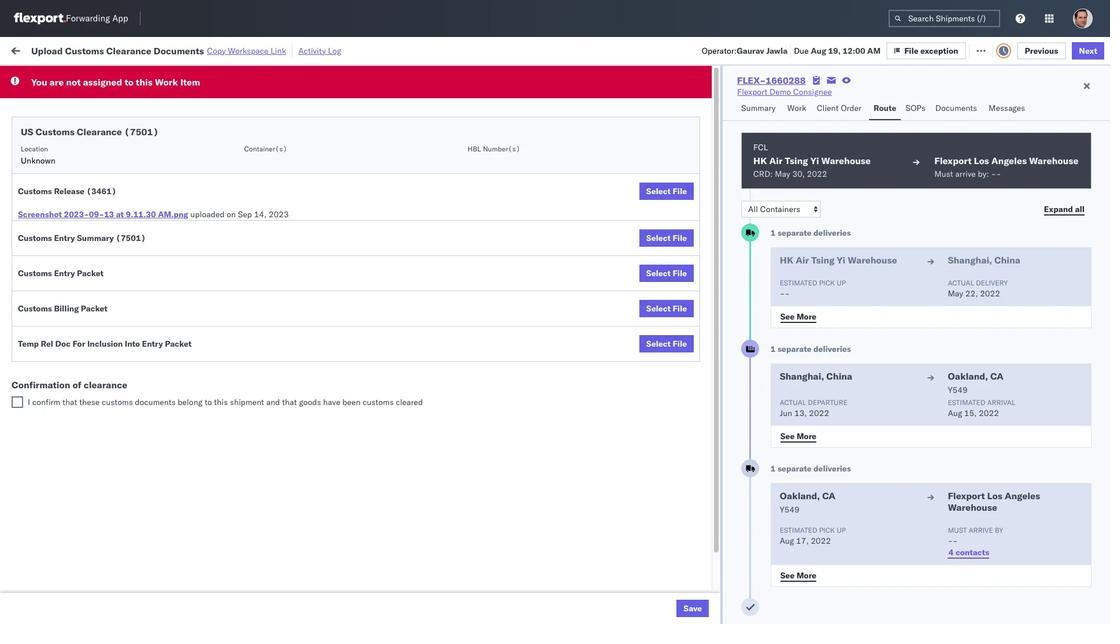 Task type: vqa. For each thing, say whether or not it's contained in the screenshot.
fourth Select File BUTTON from the bottom of the page
yes



Task type: describe. For each thing, give the bounding box(es) containing it.
5 ceau7522281, from the top
[[752, 218, 812, 228]]

0 vertical spatial at
[[230, 45, 238, 55]]

am.png
[[158, 209, 188, 220]]

from down upload customs clearance documents button
[[90, 268, 107, 279]]

1 vertical spatial summary
[[77, 233, 114, 244]]

5 flex-1846748 from the top
[[673, 218, 733, 228]]

jun
[[780, 408, 793, 419]]

pickup inside button
[[58, 319, 83, 329]]

2 vertical spatial gaurav
[[985, 192, 1011, 203]]

activity
[[298, 45, 326, 56]]

integration
[[532, 600, 572, 610]]

select for temp rel doc for inclusion into entry packet
[[647, 339, 671, 349]]

resize handle column header for mbl/mawb numbers
[[965, 90, 979, 625]]

23, for 2022
[[267, 320, 280, 330]]

1 vertical spatial yi
[[837, 255, 846, 266]]

0 vertical spatial air
[[770, 155, 783, 167]]

lagerfeld
[[648, 600, 683, 610]]

10 resize handle column header from the left
[[1044, 90, 1058, 625]]

1 for shanghai,
[[771, 344, 776, 355]]

client order button
[[813, 98, 869, 120]]

link
[[271, 45, 286, 56]]

los up must arrive by: --
[[974, 155, 990, 167]]

more for china
[[797, 431, 817, 442]]

0 vertical spatial flexport los angeles warehouse
[[935, 155, 1079, 167]]

4 1846748 from the top
[[698, 192, 733, 203]]

select for customs entry packet
[[647, 268, 671, 279]]

1 flex-1846748 from the top
[[673, 116, 733, 126]]

3 nyku9743990 from the top
[[752, 599, 809, 610]]

forwarding
[[66, 13, 110, 24]]

1 flex-2130387 from the top
[[673, 396, 733, 406]]

consignee inside button
[[532, 94, 566, 103]]

schedule delivery appointment link for 2nd schedule delivery appointment button from the bottom of the page
[[27, 293, 142, 305]]

2 2130387 from the top
[[698, 421, 733, 432]]

1 vertical spatial flexport los angeles warehouse
[[948, 491, 1041, 514]]

not
[[66, 76, 81, 88]]

pst, for 8:30
[[230, 396, 248, 406]]

nov for upload customs clearance documents button
[[255, 243, 270, 254]]

los for third "schedule pickup from los angeles, ca" button from the top of the page
[[109, 217, 122, 228]]

batch action button
[[1027, 41, 1103, 59]]

customs up location
[[36, 126, 75, 138]]

0 vertical spatial angeles
[[992, 155, 1027, 167]]

client name
[[453, 94, 492, 103]]

2 schedule delivery appointment from the top
[[27, 192, 142, 202]]

3 2130384 from the top
[[698, 600, 733, 610]]

billing
[[54, 304, 79, 314]]

ready
[[89, 71, 109, 80]]

customs up screenshot on the top left of page
[[18, 186, 52, 197]]

3 separate from the top
[[778, 464, 812, 474]]

from up customs entry summary (7501)
[[90, 217, 107, 228]]

from up (3461)
[[90, 166, 107, 177]]

file for customs entry packet
[[673, 268, 687, 279]]

0 vertical spatial shanghai,
[[948, 255, 993, 266]]

for
[[73, 339, 85, 349]]

abcd1234560
[[752, 447, 810, 457]]

previous button
[[1017, 42, 1067, 59]]

0 vertical spatial to
[[125, 76, 134, 88]]

id
[[669, 94, 676, 103]]

clearance for us customs clearance (7501)
[[77, 126, 122, 138]]

--
[[832, 447, 842, 457]]

3 flex-2130387 from the top
[[673, 472, 733, 483]]

Search Work text field
[[721, 41, 847, 59]]

confirm
[[32, 397, 60, 408]]

ca inside button
[[153, 319, 164, 329]]

omkar savant for lhuu7894563, uetu5238478
[[985, 320, 1036, 330]]

0 horizontal spatial at
[[116, 209, 124, 220]]

pm right 4:00
[[216, 320, 228, 330]]

actual for may
[[948, 279, 975, 287]]

6 ceau7522281, from the top
[[752, 243, 812, 253]]

4 11:59 from the top
[[196, 218, 219, 228]]

documents for upload customs clearance documents copy workspace link
[[154, 45, 204, 56]]

2 flex-1846748 from the top
[[673, 141, 733, 152]]

pickup down confirm delivery button
[[63, 370, 88, 380]]

status : ready for work, blocked, in progress
[[63, 71, 210, 80]]

2 ocean fcl from the top
[[373, 167, 414, 177]]

more for air
[[797, 312, 817, 322]]

operator: gaurav jawla
[[702, 45, 788, 56]]

30,
[[793, 169, 805, 179]]

0 horizontal spatial shanghai, china
[[780, 371, 853, 382]]

3 lhuu7894563, uetu5238478 from the top
[[752, 319, 871, 330]]

uploaded
[[190, 209, 225, 220]]

aug inside estimated pick up aug 17, 2022
[[780, 536, 794, 547]]

customs down screenshot on the top left of page
[[18, 233, 52, 244]]

from right of at bottom
[[90, 370, 107, 380]]

3 4, from the top
[[273, 167, 280, 177]]

select file button for temp rel doc for inclusion into entry packet
[[640, 336, 694, 353]]

delivery for 6:00
[[58, 344, 88, 355]]

2 vertical spatial entry
[[142, 339, 163, 349]]

actual departure jun 13, 2022
[[780, 399, 848, 419]]

workitem button
[[7, 92, 178, 104]]

1 2130387 from the top
[[698, 396, 733, 406]]

pdt, for fourth schedule delivery appointment button from the bottom of the page
[[235, 116, 254, 126]]

11 resize handle column header from the left
[[1081, 90, 1095, 625]]

4:00
[[196, 320, 214, 330]]

pickup down upload customs clearance documents button
[[63, 268, 88, 279]]

0 vertical spatial oakland, ca y549
[[948, 371, 1004, 396]]

next
[[1080, 45, 1098, 56]]

savant for ceau7522281, hlxu6269489, hlxu8034992
[[1011, 167, 1036, 177]]

2 1846748 from the top
[[698, 141, 733, 152]]

3 more from the top
[[797, 571, 817, 581]]

risk
[[240, 45, 253, 55]]

log
[[328, 45, 341, 56]]

work,
[[122, 71, 141, 80]]

client name button
[[447, 92, 515, 104]]

los for confirm pickup from los angeles, ca button on the bottom of page
[[104, 319, 117, 329]]

0 vertical spatial hk air tsing yi warehouse
[[754, 155, 871, 167]]

select file button for customs release (3461)
[[640, 183, 694, 200]]

pickup down us customs clearance (7501)
[[63, 141, 88, 151]]

1 1846748 from the top
[[698, 116, 733, 126]]

0 horizontal spatial work
[[126, 45, 147, 55]]

2 gaurav jawla from the top
[[985, 192, 1033, 203]]

sops button
[[901, 98, 931, 120]]

consignee button
[[527, 92, 637, 104]]

entry for packet
[[54, 268, 75, 279]]

separate for hk
[[778, 228, 812, 238]]

1 vertical spatial this
[[214, 397, 228, 408]]

us
[[21, 126, 33, 138]]

deliveries for air
[[814, 228, 851, 238]]

integration test account - karl lagerfeld
[[532, 600, 683, 610]]

0 vertical spatial on
[[284, 45, 293, 55]]

forwarding app
[[66, 13, 128, 24]]

customs billing packet
[[18, 304, 108, 314]]

messages button
[[985, 98, 1032, 120]]

customs up :
[[65, 45, 104, 56]]

1 ceau7522281, from the top
[[752, 116, 812, 126]]

flex-1893174
[[673, 371, 733, 381]]

all
[[1076, 204, 1085, 214]]

0 vertical spatial may
[[775, 169, 791, 179]]

arrive for by:
[[956, 169, 976, 179]]

8:30 pm pst, jan 23, 2023
[[196, 396, 300, 406]]

warehouse inside the flexport los angeles warehouse
[[948, 502, 998, 514]]

2 vertical spatial work
[[788, 103, 807, 113]]

3 ceau7522281, from the top
[[752, 167, 812, 177]]

1 gvcu5265864 from the top
[[752, 396, 809, 406]]

2 schedule delivery appointment button from the top
[[27, 191, 142, 204]]

1 horizontal spatial y549
[[948, 385, 968, 396]]

2 schedule pickup from los angeles, ca link from the top
[[27, 166, 169, 177]]

5 hlxu6269489, from the top
[[814, 218, 873, 228]]

resize handle column header for deadline
[[311, 90, 325, 625]]

may inside the actual delivery may 22, 2022
[[948, 289, 964, 299]]

2 flex-2130387 from the top
[[673, 421, 733, 432]]

3 deliveries from the top
[[814, 464, 851, 474]]

aug inside estimated arrival aug 15, 2022
[[948, 408, 963, 419]]

dec for 24,
[[251, 345, 266, 355]]

2 nyku9743990 from the top
[[752, 523, 809, 533]]

3 1889466 from the top
[[698, 320, 733, 330]]

client for client name
[[453, 94, 472, 103]]

3 hlxu6269489, from the top
[[814, 167, 873, 177]]

2 flex-1889466 from the top
[[673, 294, 733, 305]]

3 see from the top
[[781, 571, 795, 581]]

location unknown
[[21, 145, 55, 166]]

6 1846748 from the top
[[698, 243, 733, 254]]

sops
[[906, 103, 926, 113]]

actual delivery may 22, 2022
[[948, 279, 1008, 299]]

are
[[50, 76, 64, 88]]

(3461)
[[86, 186, 117, 197]]

12:00
[[843, 45, 866, 56]]

3 2130387 from the top
[[698, 472, 733, 483]]

pdt, for third "schedule pickup from los angeles, ca" button from the top of the page
[[235, 218, 254, 228]]

187 on track
[[267, 45, 314, 55]]

2 maeu9408431 from the top
[[832, 421, 890, 432]]

1 horizontal spatial am
[[868, 45, 881, 56]]

3 see more from the top
[[781, 571, 817, 581]]

13,
[[795, 408, 807, 419]]

pm up uploaded
[[221, 167, 233, 177]]

have
[[323, 397, 340, 408]]

1 ocean fcl from the top
[[373, 116, 414, 126]]

1 vertical spatial y549
[[780, 505, 800, 515]]

4 appointment from the top
[[95, 395, 142, 406]]

1 that from the left
[[62, 397, 77, 408]]

my
[[12, 42, 30, 58]]

6:00 am pst, dec 24, 2022
[[196, 345, 302, 355]]

3 abcdefg78456546 from the top
[[832, 320, 910, 330]]

3 uetu5238478 from the top
[[814, 319, 871, 330]]

rel
[[41, 339, 53, 349]]

2 flex-2130384 from the top
[[673, 523, 733, 534]]

operator:
[[702, 45, 737, 56]]

4 schedule delivery appointment from the top
[[27, 395, 142, 406]]

schedule for fourth schedule delivery appointment button from the bottom of the page
[[27, 115, 61, 126]]

schedule for "schedule pickup from los angeles, ca" button corresponding to ceau7522281, hlxu6269489, hlxu8034992
[[27, 141, 61, 151]]

1 vertical spatial documents
[[936, 103, 978, 113]]

1 vertical spatial by:
[[978, 169, 990, 179]]

select for customs release (3461)
[[647, 186, 671, 197]]

confirm for confirm pickup from los angeles, ca
[[27, 319, 56, 329]]

numbers for container numbers
[[752, 99, 781, 108]]

schedule pickup from los angeles, ca button for ceau7522281, hlxu6269489, hlxu8034992
[[27, 140, 169, 153]]

schedule pickup from los angeles, ca button for msdu7304509
[[27, 369, 169, 382]]

1 gaurav jawla from the top
[[985, 116, 1033, 126]]

pst, for 11:00
[[235, 243, 253, 254]]

estimated for hk air tsing yi warehouse
[[780, 279, 818, 287]]

flex-1662119
[[673, 447, 733, 457]]

resize handle column header for consignee
[[635, 90, 649, 625]]

1 2130384 from the top
[[698, 498, 733, 508]]

origin
[[1064, 396, 1087, 406]]

2 lhuu7894563, uetu5238478 from the top
[[752, 294, 871, 304]]

pm left container(s) at left
[[221, 141, 233, 152]]

4 ceau7522281, from the top
[[752, 192, 812, 202]]

see more for shanghai,
[[781, 431, 817, 442]]

track
[[295, 45, 314, 55]]

schedule for "schedule pickup from los angeles, ca" button associated with lhuu7894563, uetu5238478
[[27, 268, 61, 279]]

1 horizontal spatial tsing
[[812, 255, 835, 266]]

hlxu8034992 for fourth schedule delivery appointment button from the bottom of the page
[[875, 116, 932, 126]]

1 vertical spatial gaurav
[[985, 116, 1011, 126]]

name
[[473, 94, 492, 103]]

0 vertical spatial shanghai, china
[[948, 255, 1021, 266]]

2 vertical spatial jawla
[[1013, 192, 1033, 203]]

must for must arrive by: --
[[935, 169, 954, 179]]

1 abcdefg78456546 from the top
[[832, 269, 910, 279]]

batch
[[1045, 45, 1068, 55]]

confirm delivery button
[[27, 344, 88, 357]]

4 schedule delivery appointment button from the top
[[27, 395, 142, 408]]

2 zimu3048342 from the top
[[832, 523, 887, 534]]

flexport demo consignee
[[738, 87, 832, 97]]

1 maeu9408431 from the top
[[832, 396, 890, 406]]

documents
[[135, 397, 176, 408]]

angeles, for "schedule pickup from los angeles, ca" button corresponding to ceau7522281, hlxu6269489, hlxu8034992
[[124, 141, 156, 151]]

0 horizontal spatial by:
[[42, 71, 53, 81]]

workspace
[[228, 45, 269, 56]]

3 see more button from the top
[[774, 567, 824, 585]]

0 horizontal spatial hk
[[754, 155, 767, 167]]

1662119
[[698, 447, 733, 457]]

confirm pickup from los angeles, ca link
[[27, 318, 164, 330]]

from inside schedule pickup from rotterdam, netherlands
[[90, 415, 107, 425]]

doc
[[55, 339, 71, 349]]

pm right 8:30
[[216, 396, 228, 406]]

23, for 2023
[[265, 396, 277, 406]]

see more for hk
[[781, 312, 817, 322]]

schedule pickup from los angeles, ca link for lhuu7894563, uetu5238478
[[27, 268, 169, 279]]

pickup up customs entry summary (7501)
[[63, 217, 88, 228]]

0 vertical spatial yi
[[811, 155, 819, 167]]

3 appointment from the top
[[95, 294, 142, 304]]

2 schedule pickup from los angeles, ca button from the top
[[27, 166, 169, 178]]

1 customs from the left
[[102, 397, 133, 408]]

Search Shipments (/) text field
[[889, 10, 1001, 27]]

3 flex-1846748 from the top
[[673, 167, 733, 177]]

los for 2nd "schedule pickup from los angeles, ca" button from the top
[[109, 166, 122, 177]]

omkar savant for ceau7522281, hlxu6269489, hlxu8034992
[[985, 167, 1036, 177]]

been
[[343, 397, 361, 408]]

5 ceau7522281, hlxu6269489, hlxu8034992 from the top
[[752, 218, 932, 228]]

2 ceau7522281, hlxu6269489, hlxu8034992 from the top
[[752, 141, 932, 152]]

arrival
[[988, 399, 1016, 407]]

0 vertical spatial gaurav
[[737, 45, 765, 56]]

2 pdt, from the top
[[235, 141, 254, 152]]

4 flex-2130387 from the top
[[673, 549, 733, 559]]

for
[[111, 71, 121, 80]]

forwarding app link
[[14, 13, 128, 24]]

0 vertical spatial flexport
[[738, 87, 768, 97]]

work
[[33, 42, 63, 58]]

crd:
[[754, 169, 773, 179]]

1 flex-2130384 from the top
[[673, 498, 733, 508]]

1 vertical spatial work
[[155, 76, 178, 88]]

upload customs clearance documents link
[[27, 242, 171, 254]]

pm down deadline
[[221, 116, 233, 126]]

message (0)
[[156, 45, 203, 55]]

3 schedule delivery appointment from the top
[[27, 294, 142, 304]]

3 schedule pickup from los angeles, ca link from the top
[[27, 217, 169, 228]]

workitem
[[13, 94, 43, 103]]

schedule for third "schedule pickup from los angeles, ca" button from the top of the page
[[27, 217, 61, 228]]

1 horizontal spatial to
[[205, 397, 212, 408]]

2 gvcu5265864 from the top
[[752, 421, 809, 432]]

4 uetu5238478 from the top
[[814, 345, 871, 355]]

file for temp rel doc for inclusion into entry packet
[[673, 339, 687, 349]]

los for "schedule pickup from los angeles, ca" button associated with lhuu7894563, uetu5238478
[[109, 268, 122, 279]]

test123456 for third "schedule pickup from los angeles, ca" button from the top of the page
[[832, 218, 881, 228]]

pick for oakland, ca
[[820, 526, 835, 535]]

must for must arrive by -- 4 contacts
[[948, 526, 967, 535]]

0 vertical spatial this
[[136, 76, 153, 88]]

nov for 2nd "schedule pickup from los angeles, ca" button from the top
[[256, 167, 271, 177]]

0 vertical spatial 2023
[[269, 209, 289, 220]]

1 lhuu7894563, uetu5238478 from the top
[[752, 268, 871, 279]]

4 hlxu8034992 from the top
[[875, 192, 932, 202]]

1 11:59 from the top
[[196, 116, 219, 126]]

upload customs clearance documents
[[27, 243, 171, 253]]

1 4, from the top
[[273, 116, 280, 126]]

1 vertical spatial hk air tsing yi warehouse
[[780, 255, 898, 266]]

client order
[[817, 103, 862, 113]]

schedule for msdu7304509's "schedule pickup from los angeles, ca" button
[[27, 370, 61, 380]]

see for hk
[[781, 312, 795, 322]]

11:00 pm pst, nov 8, 2022
[[196, 243, 302, 254]]

2 vertical spatial packet
[[165, 339, 192, 349]]

upload customs clearance documents copy workspace link
[[31, 45, 286, 56]]

1 zimu3048342 from the top
[[832, 498, 887, 508]]

pm left sep
[[221, 218, 233, 228]]

0 vertical spatial jawla
[[767, 45, 788, 56]]

3 1 from the top
[[771, 464, 776, 474]]

of
[[73, 379, 81, 391]]

schedule for 2nd schedule delivery appointment button from the bottom of the page
[[27, 294, 61, 304]]

file for customs release (3461)
[[673, 186, 687, 197]]

nov for third "schedule pickup from los angeles, ca" button from the top of the page
[[256, 218, 271, 228]]

3 1846748 from the top
[[698, 167, 733, 177]]

select for customs billing packet
[[647, 304, 671, 314]]

jaehyung choi - test origin agent
[[985, 396, 1110, 406]]

schedule delivery appointment link for third schedule delivery appointment button from the bottom
[[27, 191, 142, 203]]

4
[[949, 548, 954, 558]]

2 abcdefg78456546 from the top
[[832, 294, 910, 305]]

11:59 pm pdt, nov 4, 2022 for third "schedule pickup from los angeles, ca" button from the top of the page
[[196, 218, 302, 228]]

3 resize handle column header from the left
[[354, 90, 368, 625]]

1 vertical spatial 2023
[[279, 396, 300, 406]]

1 horizontal spatial aug
[[811, 45, 827, 56]]

resize handle column header for container numbers
[[812, 90, 826, 625]]

clearance for upload customs clearance documents copy workspace link
[[106, 45, 151, 56]]

11:59 pm pdt, nov 4, 2022 for 2nd "schedule pickup from los angeles, ca" button from the top
[[196, 167, 302, 177]]

from inside button
[[85, 319, 102, 329]]

8,
[[272, 243, 280, 254]]

clearance
[[84, 379, 127, 391]]

route button
[[869, 98, 901, 120]]

2 11:59 from the top
[[196, 141, 219, 152]]

up for oakland, ca
[[837, 526, 846, 535]]

test123456 for 2nd "schedule pickup from los angeles, ca" button from the top
[[832, 167, 881, 177]]

1 vertical spatial on
[[227, 209, 236, 220]]

11:00
[[196, 243, 219, 254]]

pickup up release
[[63, 166, 88, 177]]

1 vertical spatial oakland,
[[780, 491, 820, 502]]

1 separate deliveries for china
[[771, 344, 851, 355]]



Task type: locate. For each thing, give the bounding box(es) containing it.
select file for customs release (3461)
[[647, 186, 687, 197]]

pick
[[820, 279, 835, 287], [820, 526, 835, 535]]

pickup inside schedule pickup from rotterdam, netherlands
[[63, 415, 88, 425]]

0 vertical spatial aug
[[811, 45, 827, 56]]

goods
[[299, 397, 321, 408]]

5 hlxu8034992 from the top
[[875, 218, 932, 228]]

pst, up 6:00 am pst, dec 24, 2022
[[230, 320, 248, 330]]

1 schedule delivery appointment from the top
[[27, 115, 142, 126]]

1 vertical spatial actual
[[780, 399, 807, 407]]

up inside estimated pick up aug 17, 2022
[[837, 526, 846, 535]]

warehouse
[[822, 155, 871, 167], [1030, 155, 1079, 167], [848, 255, 898, 266], [948, 502, 998, 514]]

schedule delivery appointment up us customs clearance (7501)
[[27, 115, 142, 126]]

11:59 pm pdt, nov 4, 2022
[[196, 116, 302, 126], [196, 141, 302, 152], [196, 167, 302, 177], [196, 218, 302, 228]]

2 lhuu7894563, from the top
[[752, 294, 812, 304]]

dec for 23,
[[250, 320, 265, 330]]

0 vertical spatial oakland,
[[948, 371, 989, 382]]

schedule delivery appointment link for first schedule delivery appointment button from the bottom of the page
[[27, 395, 142, 406]]

resize handle column header for mode
[[433, 90, 447, 625]]

estimated pick up aug 17, 2022
[[780, 526, 846, 547]]

aug left 19,
[[811, 45, 827, 56]]

angeles, inside confirm pickup from los angeles, ca link
[[119, 319, 151, 329]]

1 omkar savant from the top
[[985, 167, 1036, 177]]

customs down clearance
[[102, 397, 133, 408]]

customs
[[65, 45, 104, 56], [36, 126, 75, 138], [18, 186, 52, 197], [18, 233, 52, 244], [55, 243, 88, 253], [18, 268, 52, 279], [18, 304, 52, 314]]

4 flex-1889466 from the top
[[673, 345, 733, 355]]

test123456 for upload customs clearance documents button
[[832, 243, 881, 254]]

documents for upload customs clearance documents
[[129, 243, 171, 253]]

deadline button
[[190, 92, 313, 104]]

hk up estimated pick up --
[[780, 255, 794, 266]]

schedule for third schedule delivery appointment button from the bottom
[[27, 192, 61, 202]]

1 vertical spatial zimu3048342
[[832, 523, 887, 534]]

deliveries
[[814, 228, 851, 238], [814, 344, 851, 355], [814, 464, 851, 474]]

packet up confirm pickup from los angeles, ca link
[[81, 304, 108, 314]]

2 11:59 pm pdt, nov 4, 2022 from the top
[[196, 141, 302, 152]]

summary down 09-
[[77, 233, 114, 244]]

2 2130384 from the top
[[698, 523, 733, 534]]

summary inside button
[[742, 103, 776, 113]]

2022 inside estimated pick up aug 17, 2022
[[811, 536, 831, 547]]

file for customs billing packet
[[673, 304, 687, 314]]

lhuu7894563, uetu5238478
[[752, 268, 871, 279], [752, 294, 871, 304], [752, 319, 871, 330], [752, 345, 871, 355]]

schedule pickup from los angeles, ca for lhuu7894563, uetu5238478
[[27, 268, 169, 279]]

confirm for confirm delivery
[[27, 344, 56, 355]]

from down us customs clearance (7501)
[[90, 141, 107, 151]]

angeles, up 9.11.30
[[124, 166, 156, 177]]

9.11.30
[[126, 209, 156, 220]]

may left 22,
[[948, 289, 964, 299]]

client for client order
[[817, 103, 839, 113]]

2 vertical spatial deliveries
[[814, 464, 851, 474]]

1 separate deliveries for air
[[771, 228, 851, 238]]

bosch ocean test
[[453, 116, 519, 126], [532, 116, 598, 126], [453, 141, 519, 152], [453, 167, 519, 177], [532, 167, 598, 177], [453, 218, 519, 228], [532, 218, 598, 228], [453, 243, 519, 254], [532, 243, 598, 254], [453, 320, 519, 330], [532, 320, 598, 330]]

0 vertical spatial up
[[837, 279, 846, 287]]

1 horizontal spatial that
[[282, 397, 297, 408]]

actual inside the actual delivery may 22, 2022
[[948, 279, 975, 287]]

5 schedule from the top
[[27, 217, 61, 228]]

1 vertical spatial jawla
[[1013, 116, 1033, 126]]

and
[[266, 397, 280, 408]]

more down "13," on the right of page
[[797, 431, 817, 442]]

that
[[62, 397, 77, 408], [282, 397, 297, 408]]

deliveries for china
[[814, 344, 851, 355]]

1 vertical spatial see more button
[[774, 428, 824, 445]]

separate for shanghai,
[[778, 344, 812, 355]]

schedule up us
[[27, 115, 61, 126]]

1 horizontal spatial this
[[214, 397, 228, 408]]

schedule down unknown
[[27, 166, 61, 177]]

2 vertical spatial 1 separate deliveries
[[771, 464, 851, 474]]

2 schedule delivery appointment link from the top
[[27, 191, 142, 203]]

2 vertical spatial flexport
[[948, 491, 986, 502]]

gaurav up flex-1660288
[[737, 45, 765, 56]]

1 vertical spatial see more
[[781, 431, 817, 442]]

5 1846748 from the top
[[698, 218, 733, 228]]

3 lhuu7894563, from the top
[[752, 319, 812, 330]]

estimated inside estimated pick up --
[[780, 279, 818, 287]]

schedule pickup from los angeles, ca button up these
[[27, 369, 169, 382]]

los inside button
[[104, 319, 117, 329]]

2 vertical spatial flex-2130384
[[673, 600, 733, 610]]

5 schedule pickup from los angeles, ca from the top
[[27, 370, 169, 380]]

shanghai,
[[948, 255, 993, 266], [780, 371, 825, 382]]

1 vertical spatial 2130384
[[698, 523, 733, 534]]

6 hlxu6269489, from the top
[[814, 243, 873, 253]]

1 nyku9743990 from the top
[[752, 497, 809, 508]]

select file for customs billing packet
[[647, 304, 687, 314]]

flex-1889466 button
[[655, 266, 735, 282], [655, 266, 735, 282], [655, 291, 735, 307], [655, 291, 735, 307], [655, 317, 735, 333], [655, 317, 735, 333], [655, 342, 735, 358], [655, 342, 735, 358]]

activity log
[[298, 45, 341, 56]]

(7501) for customs entry summary (7501)
[[116, 233, 146, 244]]

schedule pickup from los angeles, ca button up customs entry summary (7501)
[[27, 217, 169, 229]]

separate
[[778, 228, 812, 238], [778, 344, 812, 355], [778, 464, 812, 474]]

schedule for schedule pickup from rotterdam, netherlands button
[[27, 415, 61, 425]]

1 horizontal spatial oakland, ca y549
[[948, 371, 1004, 396]]

entry right into
[[142, 339, 163, 349]]

1 horizontal spatial hk
[[780, 255, 794, 266]]

los
[[109, 141, 122, 151], [974, 155, 990, 167], [109, 166, 122, 177], [109, 217, 122, 228], [109, 268, 122, 279], [104, 319, 117, 329], [109, 370, 122, 380], [988, 491, 1003, 502]]

work right import
[[126, 45, 147, 55]]

see more down estimated pick up --
[[781, 312, 817, 322]]

4 schedule from the top
[[27, 192, 61, 202]]

customs
[[102, 397, 133, 408], [363, 397, 394, 408]]

pickup down these
[[63, 415, 88, 425]]

jan
[[250, 396, 263, 406]]

customs left the billing
[[18, 304, 52, 314]]

angeles, for 2nd "schedule pickup from los angeles, ca" button from the top
[[124, 166, 156, 177]]

delivery for 11:59
[[63, 115, 93, 126]]

schedule pickup from rotterdam, netherlands
[[27, 415, 150, 437]]

1 separate deliveries
[[771, 228, 851, 238], [771, 344, 851, 355], [771, 464, 851, 474]]

clearance inside button
[[90, 243, 127, 253]]

schedule pickup from los angeles, ca down us customs clearance (7501)
[[27, 141, 169, 151]]

0 vertical spatial nyku9743990
[[752, 497, 809, 508]]

1 vertical spatial pick
[[820, 526, 835, 535]]

pick inside estimated pick up aug 17, 2022
[[820, 526, 835, 535]]

2 horizontal spatial aug
[[948, 408, 963, 419]]

select file for customs entry packet
[[647, 268, 687, 279]]

may left "30,"
[[775, 169, 791, 179]]

4:00 pm pst, dec 23, 2022
[[196, 320, 302, 330]]

appointment down clearance
[[95, 395, 142, 406]]

must inside must arrive by -- 4 contacts
[[948, 526, 967, 535]]

2 deliveries from the top
[[814, 344, 851, 355]]

numbers inside container numbers
[[752, 99, 781, 108]]

upload for upload customs clearance documents
[[27, 243, 53, 253]]

2022
[[282, 116, 302, 126], [282, 141, 302, 152], [282, 167, 302, 177], [807, 169, 828, 179], [282, 218, 302, 228], [282, 243, 302, 254], [981, 289, 1001, 299], [282, 320, 302, 330], [282, 345, 302, 355], [809, 408, 830, 419], [979, 408, 999, 419], [811, 536, 831, 547]]

0 vertical spatial more
[[797, 312, 817, 322]]

4 flex-1846748 from the top
[[673, 192, 733, 203]]

5 flex-2130387 from the top
[[673, 574, 733, 585]]

confirm delivery link
[[27, 344, 88, 355]]

hlxu8034992 for 2nd "schedule pickup from los angeles, ca" button from the top
[[875, 167, 932, 177]]

file for customs entry summary (7501)
[[673, 233, 687, 244]]

schedule pickup from los angeles, ca for msdu7304509
[[27, 370, 169, 380]]

at
[[230, 45, 238, 55], [116, 209, 124, 220]]

1 vertical spatial 1
[[771, 344, 776, 355]]

select file for temp rel doc for inclusion into entry packet
[[647, 339, 687, 349]]

4 11:59 pm pdt, nov 4, 2022 from the top
[[196, 218, 302, 228]]

gaurav down messages
[[985, 116, 1011, 126]]

jawla left due
[[767, 45, 788, 56]]

select file button for customs billing packet
[[640, 300, 694, 318]]

entry
[[54, 233, 75, 244], [54, 268, 75, 279], [142, 339, 163, 349]]

1 vertical spatial china
[[827, 371, 853, 382]]

screenshot 2023-09-13 at 9.11.30 am.png link
[[18, 209, 188, 220]]

select file button for customs entry summary (7501)
[[640, 230, 694, 247]]

3 test123456 from the top
[[832, 192, 881, 203]]

client inside button
[[453, 94, 472, 103]]

arrive inside must arrive by -- 4 contacts
[[969, 526, 994, 535]]

actual up jun
[[780, 399, 807, 407]]

angeles, right 13
[[124, 217, 156, 228]]

1 vertical spatial flexport
[[935, 155, 972, 167]]

estimated inside estimated pick up aug 17, 2022
[[780, 526, 818, 535]]

dec up 6:00 am pst, dec 24, 2022
[[250, 320, 265, 330]]

save
[[684, 604, 702, 614]]

see more button down "13," on the right of page
[[774, 428, 824, 445]]

by:
[[42, 71, 53, 81], [978, 169, 990, 179]]

5 resize handle column header from the left
[[513, 90, 527, 625]]

release
[[54, 186, 84, 197]]

9 schedule from the top
[[27, 395, 61, 406]]

6:00
[[196, 345, 214, 355]]

must arrive by: --
[[935, 169, 1002, 179]]

angeles, for "schedule pickup from los angeles, ca" button associated with lhuu7894563, uetu5238478
[[124, 268, 156, 279]]

flex-2130387 up 'save' 'button'
[[673, 549, 733, 559]]

to right belong
[[205, 397, 212, 408]]

los up (3461)
[[109, 166, 122, 177]]

0 vertical spatial china
[[995, 255, 1021, 266]]

1 vertical spatial (7501)
[[116, 233, 146, 244]]

4 maeu9408431 from the top
[[832, 574, 890, 585]]

hlxu8034992 for third "schedule pickup from los angeles, ca" button from the top of the page
[[875, 218, 932, 228]]

client left name
[[453, 94, 472, 103]]

11:59 pm pdt, nov 4, 2022 for fourth schedule delivery appointment button from the bottom of the page
[[196, 116, 302, 126]]

actual up 22,
[[948, 279, 975, 287]]

1 vertical spatial clearance
[[77, 126, 122, 138]]

2 up from the top
[[837, 526, 846, 535]]

hbl
[[468, 145, 481, 153]]

clearance for upload customs clearance documents
[[90, 243, 127, 253]]

schedule pickup from los angeles, ca link up (3461)
[[27, 166, 169, 177]]

schedule down the confirmation
[[27, 395, 61, 406]]

1 11:59 pm pdt, nov 4, 2022 from the top
[[196, 116, 302, 126]]

6 ocean fcl from the top
[[373, 396, 414, 406]]

ca
[[158, 141, 169, 151], [158, 166, 169, 177], [158, 217, 169, 228], [158, 268, 169, 279], [153, 319, 164, 329], [158, 370, 169, 380], [991, 371, 1004, 382], [823, 491, 836, 502]]

3 schedule delivery appointment link from the top
[[27, 293, 142, 305]]

flex-
[[738, 75, 766, 86], [673, 116, 698, 126], [673, 141, 698, 152], [673, 167, 698, 177], [673, 192, 698, 203], [673, 218, 698, 228], [673, 243, 698, 254], [673, 269, 698, 279], [673, 294, 698, 305], [673, 320, 698, 330], [673, 345, 698, 355], [673, 371, 698, 381], [673, 396, 698, 406], [673, 421, 698, 432], [673, 447, 698, 457], [673, 472, 698, 483], [673, 498, 698, 508], [673, 523, 698, 534], [673, 549, 698, 559], [673, 574, 698, 585], [673, 600, 698, 610]]

schedule pickup from los angeles, ca link up customs entry summary (7501)
[[27, 217, 169, 228]]

expand all button
[[1038, 201, 1092, 218]]

1 lhuu7894563, from the top
[[752, 268, 812, 279]]

work down flexport demo consignee link
[[788, 103, 807, 113]]

schedule delivery appointment button down of at bottom
[[27, 395, 142, 408]]

0 horizontal spatial actual
[[780, 399, 807, 407]]

0 horizontal spatial consignee
[[532, 94, 566, 103]]

4 select file button from the top
[[640, 300, 694, 318]]

test123456
[[832, 116, 881, 126], [832, 167, 881, 177], [832, 192, 881, 203], [832, 218, 881, 228], [832, 243, 881, 254]]

appointment
[[95, 115, 142, 126], [95, 192, 142, 202], [95, 294, 142, 304], [95, 395, 142, 406]]

4 select file from the top
[[647, 304, 687, 314]]

schedule up unknown
[[27, 141, 61, 151]]

19,
[[829, 45, 841, 56]]

select
[[647, 186, 671, 197], [647, 233, 671, 244], [647, 268, 671, 279], [647, 304, 671, 314], [647, 339, 671, 349]]

schedule inside schedule pickup from rotterdam, netherlands
[[27, 415, 61, 425]]

flexport up must arrive by -- 4 contacts
[[948, 491, 986, 502]]

8 resize handle column header from the left
[[812, 90, 826, 625]]

clearance down 13
[[90, 243, 127, 253]]

crd: may 30, 2022
[[754, 169, 828, 179]]

this right 8:30
[[214, 397, 228, 408]]

app
[[112, 13, 128, 24]]

from down these
[[90, 415, 107, 425]]

2023 right 14,
[[269, 209, 289, 220]]

1 test123456 from the top
[[832, 116, 881, 126]]

deadline
[[196, 94, 224, 103]]

pick for hk air tsing yi warehouse
[[820, 279, 835, 287]]

1 vertical spatial 23,
[[265, 396, 277, 406]]

22,
[[966, 289, 978, 299]]

1 pdt, from the top
[[235, 116, 254, 126]]

see for shanghai,
[[781, 431, 795, 442]]

2 vertical spatial clearance
[[90, 243, 127, 253]]

documents button
[[931, 98, 985, 120]]

entry for summary
[[54, 233, 75, 244]]

resize handle column header for workitem
[[175, 90, 189, 625]]

1
[[771, 228, 776, 238], [771, 344, 776, 355], [771, 464, 776, 474]]

5 ocean fcl from the top
[[373, 320, 414, 330]]

screenshot 2023-09-13 at 9.11.30 am.png uploaded on sep 14, 2023
[[18, 209, 289, 220]]

1 vertical spatial hk
[[780, 255, 794, 266]]

zimu3048342
[[832, 498, 887, 508], [832, 523, 887, 534]]

in
[[173, 71, 180, 80]]

you are not assigned to this work item
[[31, 76, 200, 88]]

resize handle column header for flex id
[[733, 90, 747, 625]]

2 vertical spatial nyku9743990
[[752, 599, 809, 610]]

1 1889466 from the top
[[698, 269, 733, 279]]

0 vertical spatial tsing
[[785, 155, 809, 167]]

pick inside estimated pick up --
[[820, 279, 835, 287]]

see down estimated pick up --
[[781, 312, 795, 322]]

0 vertical spatial gaurav jawla
[[985, 116, 1033, 126]]

0 horizontal spatial this
[[136, 76, 153, 88]]

2022 inside estimated arrival aug 15, 2022
[[979, 408, 999, 419]]

see more button for hk
[[774, 308, 824, 326]]

None checkbox
[[12, 397, 23, 408]]

3 pdt, from the top
[[235, 167, 254, 177]]

4 pdt, from the top
[[235, 218, 254, 228]]

see more button down 17,
[[774, 567, 824, 585]]

0 horizontal spatial that
[[62, 397, 77, 408]]

1 uetu5238478 from the top
[[814, 268, 871, 279]]

schedule pickup from los angeles, ca for ceau7522281, hlxu6269489, hlxu8034992
[[27, 141, 169, 151]]

china up departure on the bottom of the page
[[827, 371, 853, 382]]

3 maeu9408431 from the top
[[832, 472, 890, 483]]

confirm inside button
[[27, 344, 56, 355]]

schedule pickup from los angeles, ca up customs entry summary (7501)
[[27, 217, 169, 228]]

at left risk
[[230, 45, 238, 55]]

estimated inside estimated arrival aug 15, 2022
[[948, 399, 986, 407]]

2023 right jan
[[279, 396, 300, 406]]

4 contacts button
[[948, 547, 991, 559]]

los down us customs clearance (7501)
[[109, 141, 122, 151]]

schedule pickup from los angeles, ca button down us customs clearance (7501)
[[27, 140, 169, 153]]

actual inside actual departure jun 13, 2022
[[780, 399, 807, 407]]

2 schedule from the top
[[27, 141, 61, 151]]

0 horizontal spatial customs
[[102, 397, 133, 408]]

upload inside button
[[27, 243, 53, 253]]

4, down deadline button
[[273, 141, 280, 152]]

0 horizontal spatial may
[[775, 169, 791, 179]]

customs entry summary (7501)
[[18, 233, 146, 244]]

los right 09-
[[109, 217, 122, 228]]

0 vertical spatial 1
[[771, 228, 776, 238]]

2 that from the left
[[282, 397, 297, 408]]

appointment up 13
[[95, 192, 142, 202]]

0 vertical spatial am
[[868, 45, 881, 56]]

save button
[[677, 600, 709, 618]]

jawla
[[767, 45, 788, 56], [1013, 116, 1033, 126], [1013, 192, 1033, 203]]

6 schedule from the top
[[27, 268, 61, 279]]

unknown
[[21, 156, 55, 166]]

china
[[995, 255, 1021, 266], [827, 371, 853, 382]]

action
[[1070, 45, 1096, 55]]

schedule pickup from los angeles, ca link for ceau7522281, hlxu6269489, hlxu8034992
[[27, 140, 169, 152]]

11:59
[[196, 116, 219, 126], [196, 141, 219, 152], [196, 167, 219, 177], [196, 218, 219, 228]]

that down "confirmation of clearance"
[[62, 397, 77, 408]]

customs up customs billing packet
[[18, 268, 52, 279]]

0 vertical spatial entry
[[54, 233, 75, 244]]

schedule delivery appointment link up confirm pickup from los angeles, ca
[[27, 293, 142, 305]]

schedule up screenshot on the top left of page
[[27, 192, 61, 202]]

2 appointment from the top
[[95, 192, 142, 202]]

5 2130387 from the top
[[698, 574, 733, 585]]

2 see more from the top
[[781, 431, 817, 442]]

2 omkar from the top
[[985, 320, 1009, 330]]

omkar for ceau7522281, hlxu6269489, hlxu8034992
[[985, 167, 1009, 177]]

angeles inside the flexport los angeles warehouse
[[1005, 491, 1041, 502]]

8:30
[[196, 396, 214, 406]]

2 schedule pickup from los angeles, ca from the top
[[27, 166, 169, 177]]

schedule pickup from los angeles, ca down upload customs clearance documents button
[[27, 268, 169, 279]]

pm right 11:00
[[221, 243, 233, 254]]

flexport. image
[[14, 13, 66, 24]]

1 horizontal spatial on
[[284, 45, 293, 55]]

0 vertical spatial separate
[[778, 228, 812, 238]]

0 vertical spatial 23,
[[267, 320, 280, 330]]

1 see more from the top
[[781, 312, 817, 322]]

3 11:59 from the top
[[196, 167, 219, 177]]

hk up crd:
[[754, 155, 767, 167]]

1 vertical spatial shanghai, china
[[780, 371, 853, 382]]

arrive for by
[[969, 526, 994, 535]]

resize handle column header
[[175, 90, 189, 625], [311, 90, 325, 625], [354, 90, 368, 625], [433, 90, 447, 625], [513, 90, 527, 625], [635, 90, 649, 625], [733, 90, 747, 625], [812, 90, 826, 625], [965, 90, 979, 625], [1044, 90, 1058, 625], [1081, 90, 1095, 625]]

0 vertical spatial estimated
[[780, 279, 818, 287]]

numbers for mbl/mawb numbers
[[874, 94, 903, 103]]

3 gvcu5265864 from the top
[[752, 472, 809, 482]]

4 hlxu6269489, from the top
[[814, 192, 873, 202]]

tsing up "30,"
[[785, 155, 809, 167]]

item
[[180, 76, 200, 88]]

customs entry packet
[[18, 268, 104, 279]]

1 horizontal spatial air
[[796, 255, 809, 266]]

client left order
[[817, 103, 839, 113]]

1 vertical spatial oakland, ca y549
[[780, 491, 836, 515]]

appointment up confirm pickup from los angeles, ca
[[95, 294, 142, 304]]

2 select from the top
[[647, 233, 671, 244]]

am right 12:00
[[868, 45, 881, 56]]

6 ceau7522281, hlxu6269489, hlxu8034992 from the top
[[752, 243, 932, 253]]

ceau7522281,
[[752, 116, 812, 126], [752, 141, 812, 152], [752, 167, 812, 177], [752, 192, 812, 202], [752, 218, 812, 228], [752, 243, 812, 253]]

4 2130387 from the top
[[698, 549, 733, 559]]

jawla left expand all button
[[1013, 192, 1033, 203]]

1 horizontal spatial may
[[948, 289, 964, 299]]

4 1889466 from the top
[[698, 345, 733, 355]]

copy workspace link button
[[207, 45, 286, 56]]

file exception button
[[895, 41, 974, 59], [895, 41, 974, 59], [887, 42, 966, 59], [887, 42, 966, 59]]

2022 inside actual departure jun 13, 2022
[[809, 408, 830, 419]]

aug
[[811, 45, 827, 56], [948, 408, 963, 419], [780, 536, 794, 547]]

0 vertical spatial by:
[[42, 71, 53, 81]]

1 appointment from the top
[[95, 115, 142, 126]]

numbers down container
[[752, 99, 781, 108]]

3 hlxu8034992 from the top
[[875, 167, 932, 177]]

packet for customs entry packet
[[77, 268, 104, 279]]

0 horizontal spatial air
[[770, 155, 783, 167]]

aug left 17,
[[780, 536, 794, 547]]

from up temp rel doc for inclusion into entry packet
[[85, 319, 102, 329]]

los down 'inclusion'
[[109, 370, 122, 380]]

187
[[267, 45, 282, 55]]

2 vertical spatial 2130384
[[698, 600, 733, 610]]

pm
[[221, 116, 233, 126], [221, 141, 233, 152], [221, 167, 233, 177], [221, 218, 233, 228], [221, 243, 233, 254], [216, 320, 228, 330], [216, 396, 228, 406]]

customs inside button
[[55, 243, 88, 253]]

los for "schedule pickup from los angeles, ca" button corresponding to ceau7522281, hlxu6269489, hlxu8034992
[[109, 141, 122, 151]]

up inside estimated pick up --
[[837, 279, 846, 287]]

1 vertical spatial am
[[216, 345, 229, 355]]

5 schedule pickup from los angeles, ca button from the top
[[27, 369, 169, 382]]

angeles, down upload customs clearance documents button
[[124, 268, 156, 279]]

flexport inside the flexport los angeles warehouse
[[948, 491, 986, 502]]

schedule up confirm
[[27, 370, 61, 380]]

see down estimated pick up aug 17, 2022
[[781, 571, 795, 581]]

4 schedule pickup from los angeles, ca button from the top
[[27, 268, 169, 280]]

3 ocean fcl from the top
[[373, 218, 414, 228]]

1 vertical spatial tsing
[[812, 255, 835, 266]]

client inside button
[[817, 103, 839, 113]]

see more button for shanghai,
[[774, 428, 824, 445]]

schedule delivery appointment
[[27, 115, 142, 126], [27, 192, 142, 202], [27, 294, 142, 304], [27, 395, 142, 406]]

filtered by:
[[12, 71, 53, 81]]

estimated for oakland, ca
[[780, 526, 818, 535]]

up for hk air tsing yi warehouse
[[837, 279, 846, 287]]

summary down container
[[742, 103, 776, 113]]

pst, for 4:00
[[230, 320, 248, 330]]

flex-2130387
[[673, 396, 733, 406], [673, 421, 733, 432], [673, 472, 733, 483], [673, 549, 733, 559], [673, 574, 733, 585]]

2 vertical spatial separate
[[778, 464, 812, 474]]

0 vertical spatial flex-2130384
[[673, 498, 733, 508]]

1 horizontal spatial china
[[995, 255, 1021, 266]]

3 ceau7522281, hlxu6269489, hlxu8034992 from the top
[[752, 167, 932, 177]]

1 flex-1889466 from the top
[[673, 269, 733, 279]]

select for customs entry summary (7501)
[[647, 233, 671, 244]]

0 vertical spatial see
[[781, 312, 795, 322]]

2 separate from the top
[[778, 344, 812, 355]]

angeles, for confirm pickup from los angeles, ca button on the bottom of page
[[119, 319, 151, 329]]

1 horizontal spatial consignee
[[794, 87, 832, 97]]

7 schedule from the top
[[27, 294, 61, 304]]

0 vertical spatial omkar savant
[[985, 167, 1036, 177]]

ocean
[[373, 116, 397, 126], [478, 116, 502, 126], [557, 116, 581, 126], [478, 141, 502, 152], [373, 167, 397, 177], [478, 167, 502, 177], [557, 167, 581, 177], [373, 218, 397, 228], [478, 218, 502, 228], [557, 218, 581, 228], [373, 243, 397, 254], [478, 243, 502, 254], [557, 243, 581, 254], [373, 320, 397, 330], [478, 320, 502, 330], [557, 320, 581, 330], [373, 396, 397, 406]]

flex-2130384 button
[[655, 495, 735, 511], [655, 495, 735, 511], [655, 520, 735, 537], [655, 520, 735, 537], [655, 597, 735, 613], [655, 597, 735, 613]]

pst, for 6:00
[[231, 345, 249, 355]]

schedule pickup from los angeles, ca button down upload customs clearance documents button
[[27, 268, 169, 280]]

shanghai, up the actual delivery may 22, 2022
[[948, 255, 993, 266]]

0 vertical spatial see more
[[781, 312, 817, 322]]

tsing up estimated pick up --
[[812, 255, 835, 266]]

9 resize handle column header from the left
[[965, 90, 979, 625]]

2 ceau7522281, from the top
[[752, 141, 812, 152]]

angeles,
[[124, 141, 156, 151], [124, 166, 156, 177], [124, 217, 156, 228], [124, 268, 156, 279], [119, 319, 151, 329], [124, 370, 156, 380]]

schedule down the customs entry packet
[[27, 294, 61, 304]]

1 vertical spatial confirm
[[27, 344, 56, 355]]

actual for jun
[[780, 399, 807, 407]]

2 see more button from the top
[[774, 428, 824, 445]]

omkar for lhuu7894563, uetu5238478
[[985, 320, 1009, 330]]

numbers inside button
[[874, 94, 903, 103]]

los for msdu7304509's "schedule pickup from los angeles, ca" button
[[109, 370, 122, 380]]

0 horizontal spatial summary
[[77, 233, 114, 244]]

23, right jan
[[265, 396, 277, 406]]

agent
[[1089, 396, 1110, 406]]

3 schedule pickup from los angeles, ca button from the top
[[27, 217, 169, 229]]

schedule pickup from los angeles, ca link down upload customs clearance documents button
[[27, 268, 169, 279]]

air up crd:
[[770, 155, 783, 167]]

0 horizontal spatial numbers
[[752, 99, 781, 108]]

0 horizontal spatial am
[[216, 345, 229, 355]]

by
[[995, 526, 1004, 535]]

-
[[992, 169, 997, 179], [997, 169, 1002, 179], [780, 289, 785, 299], [785, 289, 790, 299], [1040, 396, 1045, 406], [832, 447, 837, 457], [837, 447, 842, 457], [948, 536, 953, 547], [953, 536, 958, 547], [624, 600, 629, 610]]

3 select file button from the top
[[640, 265, 694, 282]]

0 vertical spatial omkar
[[985, 167, 1009, 177]]

1 vertical spatial separate
[[778, 344, 812, 355]]

china up 'delivery'
[[995, 255, 1021, 266]]

4 gvcu5265864 from the top
[[752, 548, 809, 559]]

1 horizontal spatial summary
[[742, 103, 776, 113]]

2022 inside the actual delivery may 22, 2022
[[981, 289, 1001, 299]]

select file button for customs entry packet
[[640, 265, 694, 282]]

angeles
[[992, 155, 1027, 167], [1005, 491, 1041, 502]]

los inside the flexport los angeles warehouse
[[988, 491, 1003, 502]]

(7501) down 9.11.30
[[116, 233, 146, 244]]

flex-2130387 up save
[[673, 574, 733, 585]]

1 vertical spatial air
[[796, 255, 809, 266]]

23,
[[267, 320, 280, 330], [265, 396, 277, 406]]

4 resize handle column header from the left
[[433, 90, 447, 625]]

angeles, for third "schedule pickup from los angeles, ca" button from the top of the page
[[124, 217, 156, 228]]

2 vertical spatial 1
[[771, 464, 776, 474]]

dec left 24, on the left
[[251, 345, 266, 355]]

0 horizontal spatial shanghai,
[[780, 371, 825, 382]]

upload for upload customs clearance documents copy workspace link
[[31, 45, 63, 56]]

1 horizontal spatial oakland,
[[948, 371, 989, 382]]

see more down 17,
[[781, 571, 817, 581]]

1 schedule delivery appointment link from the top
[[27, 115, 142, 126]]

oakland, ca y549 up estimated arrival aug 15, 2022
[[948, 371, 1004, 396]]

pdt, for 2nd "schedule pickup from los angeles, ca" button from the top
[[235, 167, 254, 177]]

:
[[84, 71, 86, 80]]

confirm inside button
[[27, 319, 56, 329]]

1 vertical spatial see
[[781, 431, 795, 442]]

0 vertical spatial hk
[[754, 155, 767, 167]]

angeles, for msdu7304509's "schedule pickup from los angeles, ca" button
[[124, 370, 156, 380]]

0 horizontal spatial y549
[[780, 505, 800, 515]]

2 vertical spatial see more button
[[774, 567, 824, 585]]

see
[[781, 312, 795, 322], [781, 431, 795, 442], [781, 571, 795, 581]]

client
[[453, 94, 472, 103], [817, 103, 839, 113]]

schedule pickup from los angeles, ca link for msdu7304509
[[27, 369, 169, 381]]

netherlands
[[27, 427, 72, 437]]

uetu5238478
[[814, 268, 871, 279], [814, 294, 871, 304], [814, 319, 871, 330], [814, 345, 871, 355]]

0 vertical spatial 2130384
[[698, 498, 733, 508]]

schedule for first schedule delivery appointment button from the bottom of the page
[[27, 395, 61, 406]]

0 horizontal spatial china
[[827, 371, 853, 382]]

1 separate deliveries down --
[[771, 464, 851, 474]]

1 confirm from the top
[[27, 319, 56, 329]]

0 horizontal spatial client
[[453, 94, 472, 103]]



